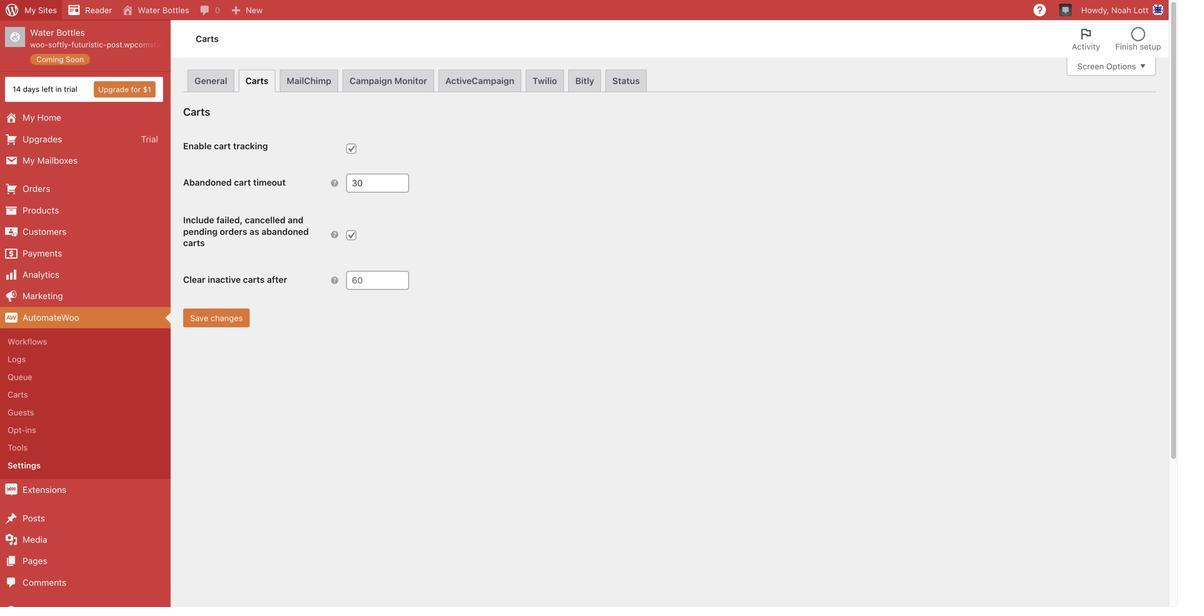 Task type: vqa. For each thing, say whether or not it's contained in the screenshot.
Clear inactive carts after number field
yes



Task type: locate. For each thing, give the bounding box(es) containing it.
cart for enable
[[214, 141, 231, 151]]

water inside "water bottles woo-softly-futuristic-post.wpcomstaging.com coming soon"
[[30, 27, 54, 38]]

toolbar navigation
[[0, 0, 1169, 23]]

as
[[250, 227, 259, 237]]

carts down "queue"
[[8, 390, 28, 400]]

lott
[[1134, 5, 1149, 15]]

new
[[246, 5, 263, 15]]

coming
[[36, 55, 64, 64]]

bottles inside "water bottles woo-softly-futuristic-post.wpcomstaging.com coming soon"
[[56, 27, 85, 38]]

1 vertical spatial water
[[30, 27, 54, 38]]

1 horizontal spatial cart
[[234, 177, 251, 188]]

0 vertical spatial carts link
[[239, 70, 276, 92]]

tab list containing activity
[[1065, 20, 1169, 58]]

Enable cart tracking checkbox
[[346, 144, 357, 154]]

finish setup button
[[1108, 20, 1169, 58]]

carts inside main menu navigation
[[8, 390, 28, 400]]

my left sites
[[24, 5, 36, 15]]

14 days left in trial
[[13, 85, 77, 94]]

orders link
[[0, 178, 171, 200]]

0 horizontal spatial water
[[30, 27, 54, 38]]

and
[[288, 215, 304, 225]]

my inside toolbar navigation
[[24, 5, 36, 15]]

include failed, cancelled and pending orders as abandoned carts
[[183, 215, 309, 248]]

1 horizontal spatial water
[[138, 5, 160, 15]]

reader
[[85, 5, 112, 15]]

screen options button
[[1067, 57, 1157, 76]]

water inside water bottles link
[[138, 5, 160, 15]]

0 horizontal spatial carts link
[[0, 386, 171, 404]]

2 vertical spatial my
[[23, 155, 35, 166]]

14
[[13, 85, 21, 94]]

carts down pending
[[183, 238, 205, 248]]

carts link up opt-ins link
[[0, 386, 171, 404]]

my
[[24, 5, 36, 15], [23, 112, 35, 123], [23, 155, 35, 166]]

tools link
[[0, 439, 171, 457]]

left
[[42, 85, 53, 94]]

howdy, noah lott
[[1082, 5, 1149, 15]]

workflows
[[8, 337, 47, 346]]

0 vertical spatial carts
[[183, 238, 205, 248]]

my left home
[[23, 112, 35, 123]]

automatewoo link
[[0, 307, 171, 329]]

failed,
[[217, 215, 243, 225]]

0 horizontal spatial bottles
[[56, 27, 85, 38]]

tab list
[[1065, 20, 1169, 58]]

tools
[[8, 443, 28, 453]]

marketing
[[23, 291, 63, 301]]

howdy,
[[1082, 5, 1110, 15]]

carts link
[[239, 70, 276, 92], [0, 386, 171, 404]]

water up woo-
[[30, 27, 54, 38]]

0 vertical spatial bottles
[[163, 5, 189, 15]]

carts
[[196, 34, 219, 44], [246, 76, 269, 86], [183, 105, 210, 118], [8, 390, 28, 400]]

cart left 'timeout'
[[234, 177, 251, 188]]

water bottles woo-softly-futuristic-post.wpcomstaging.com coming soon
[[30, 27, 193, 64]]

pending
[[183, 227, 218, 237]]

products link
[[0, 200, 171, 221]]

1 vertical spatial my
[[23, 112, 35, 123]]

1 horizontal spatial carts
[[243, 274, 265, 285]]

workflows link
[[0, 333, 171, 351]]

media link
[[0, 529, 171, 551]]

0 vertical spatial my
[[24, 5, 36, 15]]

my down upgrades
[[23, 155, 35, 166]]

cart
[[214, 141, 231, 151], [234, 177, 251, 188]]

1 vertical spatial cart
[[234, 177, 251, 188]]

extensions
[[23, 485, 66, 495]]

abandoned
[[262, 227, 309, 237]]

carts down general
[[183, 105, 210, 118]]

my for my sites
[[24, 5, 36, 15]]

finish
[[1116, 42, 1138, 51]]

0 horizontal spatial carts
[[183, 238, 205, 248]]

water bottles
[[138, 5, 189, 15]]

carts right general
[[246, 76, 269, 86]]

queue
[[8, 372, 32, 382]]

water
[[138, 5, 160, 15], [30, 27, 54, 38]]

guests
[[8, 408, 34, 417]]

bottles inside toolbar navigation
[[163, 5, 189, 15]]

carts
[[183, 238, 205, 248], [243, 274, 265, 285]]

post.wpcomstaging.com
[[107, 40, 193, 49]]

screen
[[1078, 61, 1105, 71]]

1 horizontal spatial bottles
[[163, 5, 189, 15]]

campaign
[[350, 76, 392, 86]]

my for my home
[[23, 112, 35, 123]]

water up post.wpcomstaging.com
[[138, 5, 160, 15]]

0 horizontal spatial cart
[[214, 141, 231, 151]]

campaign monitor
[[350, 76, 427, 86]]

bitly
[[576, 76, 595, 86]]

in
[[55, 85, 62, 94]]

sites
[[38, 5, 57, 15]]

my home link
[[0, 107, 171, 129]]

None submit
[[183, 309, 250, 328]]

cart right the "enable"
[[214, 141, 231, 151]]

Abandoned cart timeout number field
[[346, 174, 409, 193]]

0 vertical spatial water
[[138, 5, 160, 15]]

reader link
[[62, 0, 117, 20]]

0 link
[[194, 0, 225, 20]]

monitor
[[395, 76, 427, 86]]

campaign monitor link
[[343, 70, 434, 92]]

1 vertical spatial carts link
[[0, 386, 171, 404]]

analytics link
[[0, 264, 171, 286]]

status link
[[606, 70, 647, 92]]

bottles left 0 "link"
[[163, 5, 189, 15]]

bottles up softly-
[[56, 27, 85, 38]]

mailboxes
[[37, 155, 78, 166]]

water for water bottles
[[138, 5, 160, 15]]

woo-
[[30, 40, 48, 49]]

carts left 'after'
[[243, 274, 265, 285]]

1 vertical spatial bottles
[[56, 27, 85, 38]]

upgrade for $1
[[98, 85, 151, 94]]

0 vertical spatial cart
[[214, 141, 231, 151]]

carts link right general
[[239, 70, 276, 92]]

mailchimp
[[287, 76, 332, 86]]

bottles for water bottles woo-softly-futuristic-post.wpcomstaging.com coming soon
[[56, 27, 85, 38]]

general
[[195, 76, 227, 86]]

my for my mailboxes
[[23, 155, 35, 166]]

days
[[23, 85, 40, 94]]

customers
[[23, 227, 67, 237]]

bottles
[[163, 5, 189, 15], [56, 27, 85, 38]]

analytics
[[23, 270, 60, 280]]



Task type: describe. For each thing, give the bounding box(es) containing it.
clear inactive carts after
[[183, 274, 287, 285]]

extensions link
[[0, 480, 171, 501]]

futuristic-
[[71, 40, 107, 49]]

for
[[131, 85, 141, 94]]

comments link
[[0, 572, 171, 594]]

cart for abandoned
[[234, 177, 251, 188]]

payments
[[23, 248, 62, 258]]

soon
[[66, 55, 84, 64]]

opt-ins
[[8, 426, 36, 435]]

1 vertical spatial carts
[[243, 274, 265, 285]]

payments link
[[0, 243, 171, 264]]

logs link
[[0, 351, 171, 368]]

mailchimp link
[[280, 70, 338, 92]]

my mailboxes
[[23, 155, 78, 166]]

comments
[[23, 578, 66, 588]]

carts inside 'include failed, cancelled and pending orders as abandoned carts'
[[183, 238, 205, 248]]

guests link
[[0, 404, 171, 421]]

my sites
[[24, 5, 57, 15]]

activity button
[[1065, 20, 1108, 58]]

noah
[[1112, 5, 1132, 15]]

status
[[613, 76, 640, 86]]

notification image
[[1061, 4, 1071, 14]]

bottles for water bottles
[[163, 5, 189, 15]]

include
[[183, 215, 214, 225]]

twilio link
[[526, 70, 564, 92]]

media
[[23, 535, 47, 545]]

products
[[23, 205, 59, 216]]

pages
[[23, 556, 47, 567]]

marketing link
[[0, 286, 171, 307]]

abandoned
[[183, 177, 232, 188]]

customers link
[[0, 221, 171, 243]]

pages link
[[0, 551, 171, 572]]

1 horizontal spatial carts link
[[239, 70, 276, 92]]

bitly link
[[569, 70, 601, 92]]

general link
[[188, 70, 234, 92]]

after
[[267, 274, 287, 285]]

water for water bottles woo-softly-futuristic-post.wpcomstaging.com coming soon
[[30, 27, 54, 38]]

inactive
[[208, 274, 241, 285]]

$1
[[143, 85, 151, 94]]

trial
[[64, 85, 77, 94]]

trial
[[141, 134, 158, 144]]

enable
[[183, 141, 212, 151]]

upgrade
[[98, 85, 129, 94]]

water bottles link
[[117, 0, 194, 20]]

activecampaign link
[[439, 70, 522, 92]]

main menu navigation
[[0, 20, 193, 608]]

clear
[[183, 274, 206, 285]]

my sites link
[[0, 0, 62, 20]]

finish setup
[[1116, 42, 1162, 51]]

cancelled
[[245, 215, 286, 225]]

my home
[[23, 112, 61, 123]]

orders
[[220, 227, 247, 237]]

posts
[[23, 513, 45, 524]]

automatewoo
[[23, 312, 79, 323]]

settings
[[8, 461, 41, 470]]

settings link
[[0, 457, 171, 475]]

Clear inactive carts after number field
[[346, 271, 409, 290]]

activecampaign
[[446, 76, 515, 86]]

opt-
[[8, 426, 25, 435]]

screen options
[[1078, 61, 1137, 71]]

setup
[[1140, 42, 1162, 51]]

queue link
[[0, 368, 171, 386]]

logs
[[8, 355, 26, 364]]

new link
[[225, 0, 268, 20]]

abandoned cart timeout
[[183, 177, 286, 188]]

carts down 0 "link"
[[196, 34, 219, 44]]

enable cart tracking
[[183, 141, 268, 151]]

tracking
[[233, 141, 268, 151]]

home
[[37, 112, 61, 123]]

activity
[[1073, 42, 1101, 51]]

Include failed, cancelled and pending orders as abandoned carts checkbox
[[346, 230, 357, 241]]

posts link
[[0, 508, 171, 529]]

upgrades
[[23, 134, 62, 144]]

timeout
[[253, 177, 286, 188]]

ins
[[25, 426, 36, 435]]

0
[[215, 5, 220, 15]]

opt-ins link
[[0, 421, 171, 439]]



